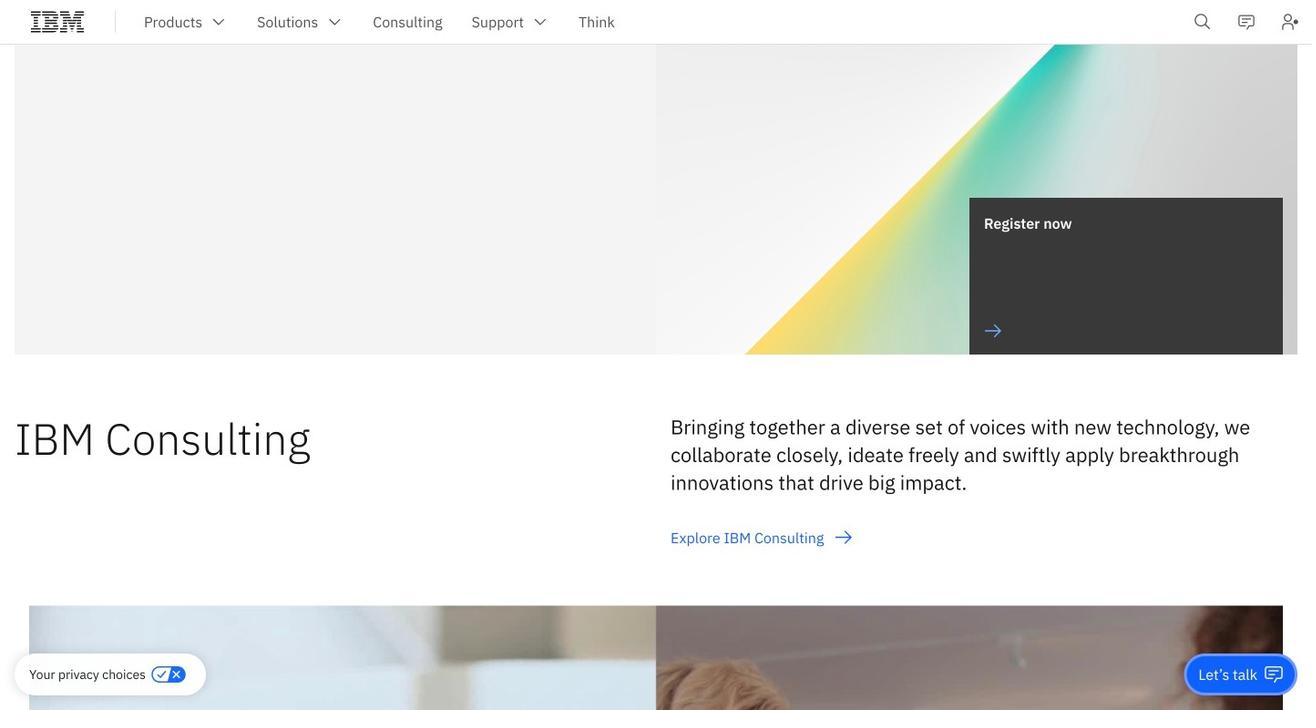 Task type: locate. For each thing, give the bounding box(es) containing it.
let's talk element
[[1199, 665, 1258, 685]]

your privacy choices element
[[29, 665, 146, 685]]



Task type: vqa. For each thing, say whether or not it's contained in the screenshot.
YOUR PRIVACY CHOICES element
yes



